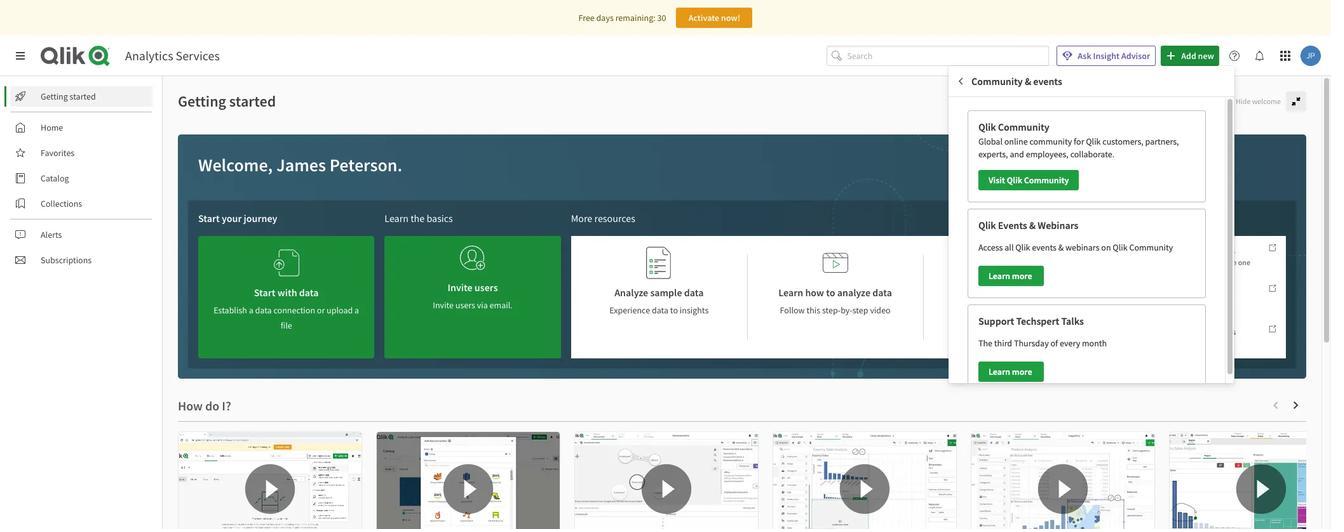 Task type: vqa. For each thing, say whether or not it's contained in the screenshot.
data,
no



Task type: describe. For each thing, give the bounding box(es) containing it.
collections
[[41, 198, 82, 210]]

learn the basics
[[385, 212, 453, 225]]

online
[[1004, 136, 1028, 148]]

home
[[41, 122, 63, 133]]

employees,
[[1026, 149, 1069, 160]]

visit
[[989, 175, 1005, 186]]

how inside get started with visualizations learn about apps and how to create one
[[1192, 258, 1207, 267]]

add new button
[[1161, 46, 1219, 66]]

james
[[276, 154, 326, 177]]

start your journey
[[198, 212, 277, 225]]

learning
[[1168, 340, 1195, 349]]

data up insights
[[684, 287, 704, 299]]

now!
[[721, 12, 740, 24]]

how do i interact with visualizations? image
[[1170, 433, 1331, 530]]

started inside get started with visualizations learn about apps and how to create one
[[1135, 245, 1162, 257]]

step
[[853, 305, 868, 316]]

get started with visualizations learn about apps and how to create one
[[1120, 245, 1251, 267]]

getting started link
[[10, 86, 153, 107]]

go
[[1169, 299, 1177, 308]]

or
[[317, 305, 325, 316]]

explore
[[973, 287, 1006, 299]]

add
[[1181, 50, 1196, 62]]

what
[[976, 305, 995, 316]]

mobile
[[1120, 286, 1146, 297]]

talks
[[1061, 315, 1084, 328]]

0 vertical spatial &
[[1025, 75, 1031, 88]]

learn more for techspert
[[989, 367, 1034, 378]]

2 vertical spatial &
[[1058, 242, 1064, 254]]

community & events
[[972, 75, 1062, 88]]

favorites link
[[10, 143, 153, 163]]

global
[[979, 136, 1003, 148]]

webinars
[[1066, 242, 1100, 254]]

techspert
[[1016, 315, 1059, 328]]

how do i create a visualization? image
[[773, 433, 956, 530]]

getting started inside welcome, james peterson. main content
[[178, 92, 276, 111]]

beyond
[[1167, 327, 1196, 338]]

qlik community global online community for qlik customers, partners, experts, and employees, collaborate.
[[979, 121, 1181, 160]]

via
[[477, 300, 488, 311]]

activate
[[689, 12, 719, 24]]

how do i use the chart suggestions toggle? image
[[972, 433, 1155, 530]]

this
[[807, 305, 820, 316]]

experience
[[1164, 286, 1206, 297]]

upload
[[327, 305, 353, 316]]

with inside get started with visualizations learn about apps and how to create one
[[1164, 245, 1181, 257]]

basics inside 'onboarding beyond the basics continue your learning journey'
[[1212, 327, 1236, 338]]

support
[[979, 315, 1014, 328]]

webinars
[[1038, 219, 1079, 232]]

for
[[1074, 136, 1084, 148]]

hide
[[1236, 97, 1251, 106]]

start for your
[[198, 212, 220, 225]]

qlik up global
[[979, 121, 996, 133]]

welcome, james peterson. main content
[[163, 76, 1331, 530]]

collaborate.
[[1070, 149, 1115, 160]]

the
[[979, 338, 993, 350]]

visit qlik community
[[989, 175, 1069, 186]]

30
[[657, 12, 666, 24]]

thursday
[[1014, 338, 1049, 350]]

how do i define data associations? image
[[575, 433, 758, 530]]

getting inside the navigation pane element
[[41, 91, 68, 102]]

new
[[1198, 50, 1214, 62]]

analytics services element
[[125, 48, 220, 64]]

home link
[[10, 118, 153, 138]]

1 vertical spatial users
[[456, 300, 475, 311]]

peterson.
[[330, 154, 402, 177]]

app
[[1148, 286, 1162, 297]]

qlik events & webinars
[[979, 219, 1079, 232]]

journey inside 'onboarding beyond the basics continue your learning journey'
[[1197, 340, 1222, 349]]

alerts
[[41, 229, 62, 241]]

all
[[1005, 242, 1014, 254]]

apps
[[1161, 258, 1177, 267]]

start for with
[[254, 287, 275, 299]]

learn more button for techspert
[[979, 362, 1044, 383]]

community down search "text box"
[[972, 75, 1023, 88]]

support techspert talks
[[979, 315, 1084, 328]]

on inside mobile app experience analyze on the go
[[1147, 299, 1155, 308]]

insights
[[680, 305, 709, 316]]

experts,
[[979, 149, 1008, 160]]

analyze inside "analyze sample data experience data to insights"
[[615, 287, 648, 299]]

the inside 'onboarding beyond the basics continue your learning journey'
[[1198, 327, 1211, 338]]

2 a from the left
[[355, 305, 359, 316]]

file
[[281, 320, 292, 332]]

ask insight advisor
[[1078, 50, 1150, 62]]

qlik right all
[[1016, 242, 1030, 254]]

analyze sample data image
[[646, 247, 672, 280]]

analytics services
[[125, 48, 220, 64]]

catalog link
[[10, 168, 153, 189]]

qlik up the access
[[979, 219, 996, 232]]

start with data image
[[274, 247, 299, 280]]

invite users invite users via email.
[[433, 281, 513, 311]]

how do i create an app? image
[[179, 433, 362, 530]]

activate now! link
[[676, 8, 753, 28]]

community inside button
[[1024, 175, 1069, 186]]

start with data establish a data connection or upload a file
[[214, 287, 359, 332]]

email.
[[490, 300, 513, 311]]

more for techspert
[[1012, 367, 1032, 378]]

0 vertical spatial your
[[222, 212, 242, 225]]

analyze
[[837, 287, 871, 299]]

events
[[998, 219, 1027, 232]]

sense
[[1013, 305, 1035, 316]]

ask
[[1078, 50, 1091, 62]]

more for events
[[1012, 271, 1032, 282]]

welcome,
[[198, 154, 273, 177]]



Task type: locate. For each thing, give the bounding box(es) containing it.
2 more from the top
[[1012, 367, 1032, 378]]

& right events
[[1029, 219, 1036, 232]]

free
[[579, 12, 595, 24]]

1 vertical spatial events
[[1032, 242, 1057, 254]]

getting down services
[[178, 92, 226, 111]]

qlik right what
[[997, 305, 1012, 316]]

learn more button down third
[[979, 362, 1044, 383]]

access
[[979, 242, 1003, 254]]

welcome, james peterson.
[[198, 154, 402, 177]]

1 vertical spatial &
[[1029, 219, 1036, 232]]

video
[[870, 305, 891, 316]]

ask insight advisor button
[[1057, 46, 1156, 66]]

analyze sample data experience data to insights
[[610, 287, 709, 316]]

data left the connection
[[255, 305, 272, 316]]

days
[[596, 12, 614, 24]]

one
[[1238, 258, 1251, 267]]

mobile app experience analyze on the go
[[1120, 286, 1206, 308]]

getting inside welcome, james peterson. main content
[[178, 92, 226, 111]]

to inside get started with visualizations learn about apps and how to create one
[[1208, 258, 1215, 267]]

1 horizontal spatial getting started
[[178, 92, 276, 111]]

learn more up the explore the demo see what qlik sense can do
[[989, 271, 1034, 282]]

your
[[222, 212, 242, 225], [1152, 340, 1167, 349]]

more up demo
[[1012, 271, 1032, 282]]

services
[[176, 48, 220, 64]]

1 vertical spatial your
[[1152, 340, 1167, 349]]

to up step-
[[826, 287, 835, 299]]

1 more from the top
[[1012, 271, 1032, 282]]

getting started inside the navigation pane element
[[41, 91, 96, 102]]

learn inside learn how to analyze data follow this step-by-step video
[[779, 287, 803, 299]]

customers,
[[1103, 136, 1144, 148]]

community
[[972, 75, 1023, 88], [998, 121, 1049, 133], [1024, 175, 1069, 186], [1129, 242, 1173, 254]]

experience
[[610, 305, 650, 316]]

events up community
[[1033, 75, 1062, 88]]

2 learn more from the top
[[989, 367, 1034, 378]]

learn down third
[[989, 367, 1010, 378]]

1 vertical spatial start
[[254, 287, 275, 299]]

2 horizontal spatial started
[[1135, 245, 1162, 257]]

0 horizontal spatial to
[[670, 305, 678, 316]]

follow
[[780, 305, 805, 316]]

users up via
[[475, 281, 498, 294]]

events
[[1033, 75, 1062, 88], [1032, 242, 1057, 254]]

1 horizontal spatial with
[[1164, 245, 1181, 257]]

your inside 'onboarding beyond the basics continue your learning journey'
[[1152, 340, 1167, 349]]

onboarding
[[1120, 327, 1166, 338]]

0 horizontal spatial and
[[1010, 149, 1024, 160]]

do
[[1052, 305, 1062, 316]]

1 vertical spatial on
[[1147, 299, 1155, 308]]

1 horizontal spatial to
[[826, 287, 835, 299]]

on left get
[[1101, 242, 1111, 254]]

0 horizontal spatial on
[[1101, 242, 1111, 254]]

basics
[[427, 212, 453, 225], [1212, 327, 1236, 338]]

community
[[1030, 136, 1072, 148]]

getting started up "home" link
[[41, 91, 96, 102]]

0 horizontal spatial how
[[805, 287, 824, 299]]

favorites
[[41, 147, 74, 159]]

journey right learning
[[1197, 340, 1222, 349]]

data
[[299, 287, 319, 299], [684, 287, 704, 299], [873, 287, 892, 299], [255, 305, 272, 316], [652, 305, 669, 316]]

1 horizontal spatial getting
[[178, 92, 226, 111]]

step-
[[822, 305, 841, 316]]

0 horizontal spatial with
[[278, 287, 297, 299]]

on
[[1101, 242, 1111, 254], [1147, 299, 1155, 308]]

qlik inside button
[[1007, 175, 1022, 186]]

users left via
[[456, 300, 475, 311]]

1 horizontal spatial and
[[1178, 258, 1191, 267]]

invite left via
[[433, 300, 454, 311]]

2 horizontal spatial to
[[1208, 258, 1215, 267]]

by-
[[841, 305, 853, 316]]

learn up follow
[[779, 287, 803, 299]]

1 vertical spatial more
[[1012, 367, 1032, 378]]

0 horizontal spatial getting started
[[41, 91, 96, 102]]

0 horizontal spatial getting
[[41, 91, 68, 102]]

0 horizontal spatial your
[[222, 212, 242, 225]]

with
[[1164, 245, 1181, 257], [278, 287, 297, 299]]

learn inside get started with visualizations learn about apps and how to create one
[[1120, 258, 1139, 267]]

qlik inside the explore the demo see what qlik sense can do
[[997, 305, 1012, 316]]

1 vertical spatial and
[[1178, 258, 1191, 267]]

&
[[1025, 75, 1031, 88], [1029, 219, 1036, 232], [1058, 242, 1064, 254]]

learn
[[385, 212, 409, 225], [1120, 258, 1139, 267], [989, 271, 1010, 282], [779, 287, 803, 299], [989, 367, 1010, 378]]

and inside get started with visualizations learn about apps and how to create one
[[1178, 258, 1191, 267]]

started inside the navigation pane element
[[70, 91, 96, 102]]

1 horizontal spatial how
[[1192, 258, 1207, 267]]

with inside start with data establish a data connection or upload a file
[[278, 287, 297, 299]]

close sidebar menu image
[[15, 51, 25, 61]]

journey
[[244, 212, 277, 225], [1197, 340, 1222, 349]]

1 vertical spatial with
[[278, 287, 297, 299]]

to down sample
[[670, 305, 678, 316]]

every
[[1060, 338, 1080, 350]]

james peterson image
[[1301, 46, 1321, 66]]

see
[[961, 305, 975, 316]]

qlik up collaborate.
[[1086, 136, 1101, 148]]

0 vertical spatial to
[[1208, 258, 1215, 267]]

and right apps
[[1178, 258, 1191, 267]]

partners,
[[1145, 136, 1179, 148]]

how do i load data into an app? image
[[377, 433, 560, 530]]

0 horizontal spatial start
[[198, 212, 220, 225]]

0 vertical spatial users
[[475, 281, 498, 294]]

start up the connection
[[254, 287, 275, 299]]

how
[[1192, 258, 1207, 267], [805, 287, 824, 299]]

1 horizontal spatial your
[[1152, 340, 1167, 349]]

1 vertical spatial to
[[826, 287, 835, 299]]

continue
[[1120, 340, 1150, 349]]

learn up 'explore'
[[989, 271, 1010, 282]]

the inside the explore the demo see what qlik sense can do
[[1008, 287, 1023, 299]]

data up the or
[[299, 287, 319, 299]]

on down app
[[1147, 299, 1155, 308]]

data inside learn how to analyze data follow this step-by-step video
[[873, 287, 892, 299]]

and inside the qlik community global online community for qlik customers, partners, experts, and employees, collaborate.
[[1010, 149, 1024, 160]]

of
[[1051, 338, 1058, 350]]

community up about
[[1129, 242, 1173, 254]]

subscriptions link
[[10, 250, 153, 271]]

0 horizontal spatial a
[[249, 305, 253, 316]]

1 a from the left
[[249, 305, 253, 316]]

0 vertical spatial journey
[[244, 212, 277, 225]]

0 horizontal spatial basics
[[427, 212, 453, 225]]

visit qlik community button
[[979, 170, 1079, 191]]

events down webinars
[[1032, 242, 1057, 254]]

1 horizontal spatial journey
[[1197, 340, 1222, 349]]

your down onboarding
[[1152, 340, 1167, 349]]

more
[[571, 212, 592, 225]]

third
[[994, 338, 1012, 350]]

free days remaining: 30
[[579, 12, 666, 24]]

about
[[1140, 258, 1160, 267]]

1 vertical spatial learn more
[[989, 367, 1034, 378]]

to inside learn how to analyze data follow this step-by-step video
[[826, 287, 835, 299]]

to
[[1208, 258, 1215, 267], [826, 287, 835, 299], [670, 305, 678, 316]]

subscriptions
[[41, 255, 92, 266]]

connection
[[274, 305, 315, 316]]

group containing community & events
[[949, 66, 1235, 398]]

access all qlik events & webinars on qlik community
[[979, 242, 1173, 254]]

invite
[[448, 281, 473, 294], [433, 300, 454, 311]]

learn how to analyze data follow this step-by-step video
[[779, 287, 892, 316]]

group
[[949, 66, 1235, 398]]

more down thursday at the bottom of page
[[1012, 367, 1032, 378]]

navigation pane element
[[0, 81, 162, 276]]

to down visualizations
[[1208, 258, 1215, 267]]

data up the video
[[873, 287, 892, 299]]

1 learn more button from the top
[[979, 266, 1044, 287]]

1 learn more from the top
[[989, 271, 1034, 282]]

0 vertical spatial more
[[1012, 271, 1032, 282]]

learn down the peterson.
[[385, 212, 409, 225]]

1 vertical spatial learn more button
[[979, 362, 1044, 383]]

0 horizontal spatial analyze
[[615, 287, 648, 299]]

0 vertical spatial learn more
[[989, 271, 1034, 282]]

demo
[[1025, 287, 1050, 299]]

users
[[475, 281, 498, 294], [456, 300, 475, 311]]

a right "establish" in the left bottom of the page
[[249, 305, 253, 316]]

learn more button down all
[[979, 266, 1044, 287]]

getting
[[41, 91, 68, 102], [178, 92, 226, 111]]

the inside mobile app experience analyze on the go
[[1157, 299, 1168, 308]]

invite users image
[[460, 241, 485, 275]]

and
[[1010, 149, 1024, 160], [1178, 258, 1191, 267]]

more resources
[[571, 212, 635, 225]]

1 vertical spatial invite
[[433, 300, 454, 311]]

2 learn more button from the top
[[979, 362, 1044, 383]]

0 vertical spatial invite
[[448, 281, 473, 294]]

community down employees,
[[1024, 175, 1069, 186]]

searchbar element
[[827, 46, 1049, 66]]

1 horizontal spatial start
[[254, 287, 275, 299]]

with up the connection
[[278, 287, 297, 299]]

analyze down mobile
[[1120, 299, 1145, 308]]

remaining:
[[615, 12, 656, 24]]

qlik
[[979, 121, 996, 133], [1086, 136, 1101, 148], [1007, 175, 1022, 186], [979, 219, 996, 232], [1016, 242, 1030, 254], [1113, 242, 1128, 254], [997, 305, 1012, 316]]

a
[[249, 305, 253, 316], [355, 305, 359, 316]]

how up the this
[[805, 287, 824, 299]]

a right upload
[[355, 305, 359, 316]]

and down online
[[1010, 149, 1024, 160]]

1 horizontal spatial a
[[355, 305, 359, 316]]

learn more down third
[[989, 367, 1034, 378]]

advisor
[[1121, 50, 1150, 62]]

2 vertical spatial to
[[670, 305, 678, 316]]

start down welcome,
[[198, 212, 220, 225]]

create
[[1216, 258, 1237, 267]]

analytics
[[125, 48, 173, 64]]

learn how to analyze data image
[[823, 247, 848, 280]]

0 vertical spatial start
[[198, 212, 220, 225]]

community up online
[[998, 121, 1049, 133]]

& up online
[[1025, 75, 1031, 88]]

analyze inside mobile app experience analyze on the go
[[1120, 299, 1145, 308]]

learn more for events
[[989, 271, 1034, 282]]

0 horizontal spatial started
[[70, 91, 96, 102]]

visualizations
[[1183, 245, 1235, 257]]

explore the demo image
[[999, 247, 1024, 280]]

how down visualizations
[[1192, 258, 1207, 267]]

0 vertical spatial and
[[1010, 149, 1024, 160]]

journey up start with data 'image'
[[244, 212, 277, 225]]

analyze up experience at the left bottom of the page
[[615, 287, 648, 299]]

qlik right the webinars
[[1113, 242, 1128, 254]]

insight
[[1093, 50, 1120, 62]]

qlik right the visit
[[1007, 175, 1022, 186]]

1 horizontal spatial basics
[[1212, 327, 1236, 338]]

getting up 'home'
[[41, 91, 68, 102]]

community inside the qlik community global online community for qlik customers, partners, experts, and employees, collaborate.
[[998, 121, 1049, 133]]

welcome
[[1252, 97, 1281, 106]]

0 vertical spatial events
[[1033, 75, 1062, 88]]

1 horizontal spatial on
[[1147, 299, 1155, 308]]

sample
[[650, 287, 682, 299]]

1 horizontal spatial started
[[229, 92, 276, 111]]

analyze
[[615, 287, 648, 299], [1120, 299, 1145, 308]]

your down welcome,
[[222, 212, 242, 225]]

start inside start with data establish a data connection or upload a file
[[254, 287, 275, 299]]

hide welcome image
[[1291, 97, 1301, 107]]

the third thursday of every month
[[979, 338, 1107, 350]]

1 vertical spatial journey
[[1197, 340, 1222, 349]]

invite down invite users image
[[448, 281, 473, 294]]

0 vertical spatial basics
[[427, 212, 453, 225]]

1 vertical spatial how
[[805, 287, 824, 299]]

with up apps
[[1164, 245, 1181, 257]]

how inside learn how to analyze data follow this step-by-step video
[[805, 287, 824, 299]]

0 vertical spatial how
[[1192, 258, 1207, 267]]

& left the webinars
[[1058, 242, 1064, 254]]

to inside "analyze sample data experience data to insights"
[[670, 305, 678, 316]]

hide welcome
[[1236, 97, 1281, 106]]

0 vertical spatial on
[[1101, 242, 1111, 254]]

getting started down services
[[178, 92, 276, 111]]

0 horizontal spatial journey
[[244, 212, 277, 225]]

collections link
[[10, 194, 153, 214]]

getting started
[[41, 91, 96, 102], [178, 92, 276, 111]]

learn down get
[[1120, 258, 1139, 267]]

data down sample
[[652, 305, 669, 316]]

0 vertical spatial with
[[1164, 245, 1181, 257]]

alerts link
[[10, 225, 153, 245]]

Search text field
[[847, 46, 1049, 66]]

establish
[[214, 305, 247, 316]]

resources
[[594, 212, 635, 225]]

catalog
[[41, 173, 69, 184]]

learn more button for events
[[979, 266, 1044, 287]]

1 horizontal spatial analyze
[[1120, 299, 1145, 308]]

1 vertical spatial basics
[[1212, 327, 1236, 338]]

0 vertical spatial learn more button
[[979, 266, 1044, 287]]



